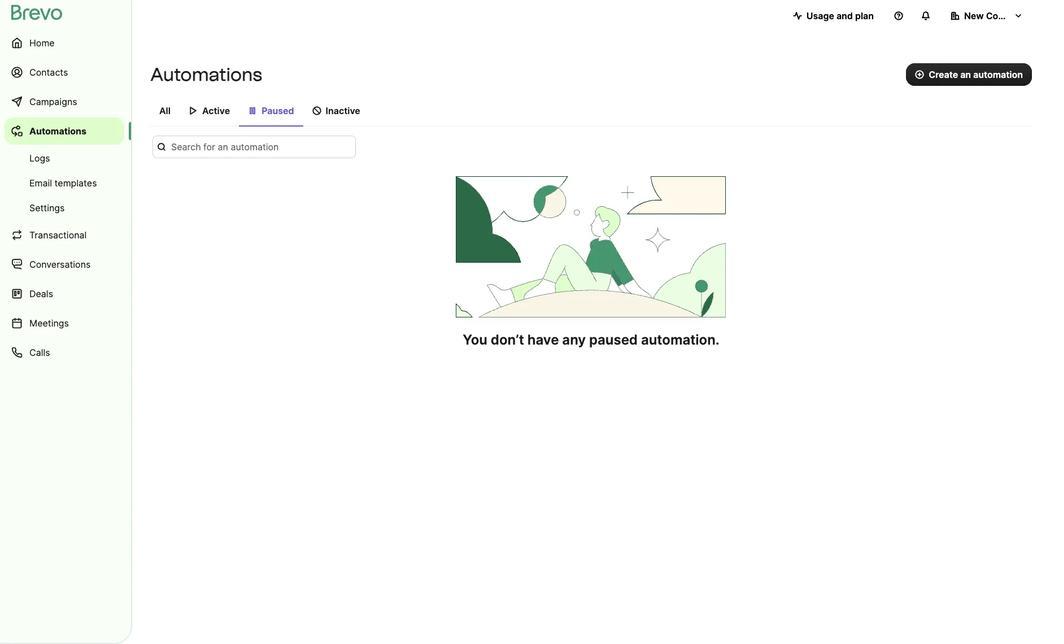 Task type: locate. For each thing, give the bounding box(es) containing it.
create
[[929, 69, 958, 80]]

1 horizontal spatial automations
[[150, 64, 262, 85]]

automations up logs link
[[29, 125, 86, 137]]

dxrbf image
[[312, 106, 321, 115]]

dxrbf image inside active link
[[189, 106, 198, 115]]

paused link
[[239, 99, 303, 127]]

inactive link
[[303, 99, 369, 125]]

deals link
[[5, 280, 124, 307]]

campaigns link
[[5, 88, 124, 115]]

conversations
[[29, 259, 91, 270]]

active
[[202, 105, 230, 116]]

and
[[837, 10, 853, 21]]

dxrbf image left active
[[189, 106, 198, 115]]

email templates link
[[5, 172, 124, 194]]

usage and plan button
[[784, 5, 883, 27]]

all link
[[150, 99, 180, 125]]

meetings
[[29, 318, 69, 329]]

0 horizontal spatial dxrbf image
[[189, 106, 198, 115]]

contacts
[[29, 67, 68, 78]]

paused
[[589, 332, 638, 348]]

workflow-list-search-input search field
[[153, 136, 356, 158]]

1 dxrbf image from the left
[[189, 106, 198, 115]]

automations up active
[[150, 64, 262, 85]]

dxrbf image left paused
[[248, 106, 257, 115]]

tab list
[[150, 99, 1032, 127]]

transactional link
[[5, 222, 124, 249]]

dxrbf image
[[189, 106, 198, 115], [248, 106, 257, 115]]

home
[[29, 37, 55, 49]]

usage and plan
[[807, 10, 874, 21]]

0 vertical spatial automations
[[150, 64, 262, 85]]

new company button
[[942, 5, 1032, 27]]

campaigns
[[29, 96, 77, 107]]

1 horizontal spatial dxrbf image
[[248, 106, 257, 115]]

deals
[[29, 288, 53, 299]]

an
[[961, 69, 971, 80]]

you don't have any paused automation.
[[463, 332, 720, 348]]

2 dxrbf image from the left
[[248, 106, 257, 115]]

1 vertical spatial automations
[[29, 125, 86, 137]]

logs
[[29, 153, 50, 164]]

automations
[[150, 64, 262, 85], [29, 125, 86, 137]]

transactional
[[29, 229, 87, 241]]

all
[[159, 105, 171, 116]]

dxrbf image inside paused link
[[248, 106, 257, 115]]

create an automation
[[929, 69, 1023, 80]]

automation
[[974, 69, 1023, 80]]

automations link
[[5, 118, 124, 145]]

conversations link
[[5, 251, 124, 278]]



Task type: describe. For each thing, give the bounding box(es) containing it.
meetings link
[[5, 310, 124, 337]]

contacts link
[[5, 59, 124, 86]]

have
[[528, 332, 559, 348]]

calls link
[[5, 339, 124, 366]]

any
[[562, 332, 586, 348]]

plan
[[855, 10, 874, 21]]

you don't have any paused automation. tab panel
[[150, 136, 1032, 349]]

email
[[29, 177, 52, 189]]

inactive
[[326, 105, 360, 116]]

usage
[[807, 10, 835, 21]]

you
[[463, 332, 488, 348]]

paused
[[262, 105, 294, 116]]

calls
[[29, 347, 50, 358]]

email templates
[[29, 177, 97, 189]]

dxrbf image for active
[[189, 106, 198, 115]]

tab list containing all
[[150, 99, 1032, 127]]

settings
[[29, 202, 65, 214]]

new company
[[965, 10, 1028, 21]]

logs link
[[5, 147, 124, 170]]

new
[[965, 10, 984, 21]]

company
[[986, 10, 1028, 21]]

home link
[[5, 29, 124, 57]]

don't
[[491, 332, 524, 348]]

dxrbf image for paused
[[248, 106, 257, 115]]

0 horizontal spatial automations
[[29, 125, 86, 137]]

automation.
[[641, 332, 720, 348]]

templates
[[55, 177, 97, 189]]

active link
[[180, 99, 239, 125]]

settings link
[[5, 197, 124, 219]]

create an automation button
[[906, 63, 1032, 86]]



Task type: vqa. For each thing, say whether or not it's contained in the screenshot.
first opt-
no



